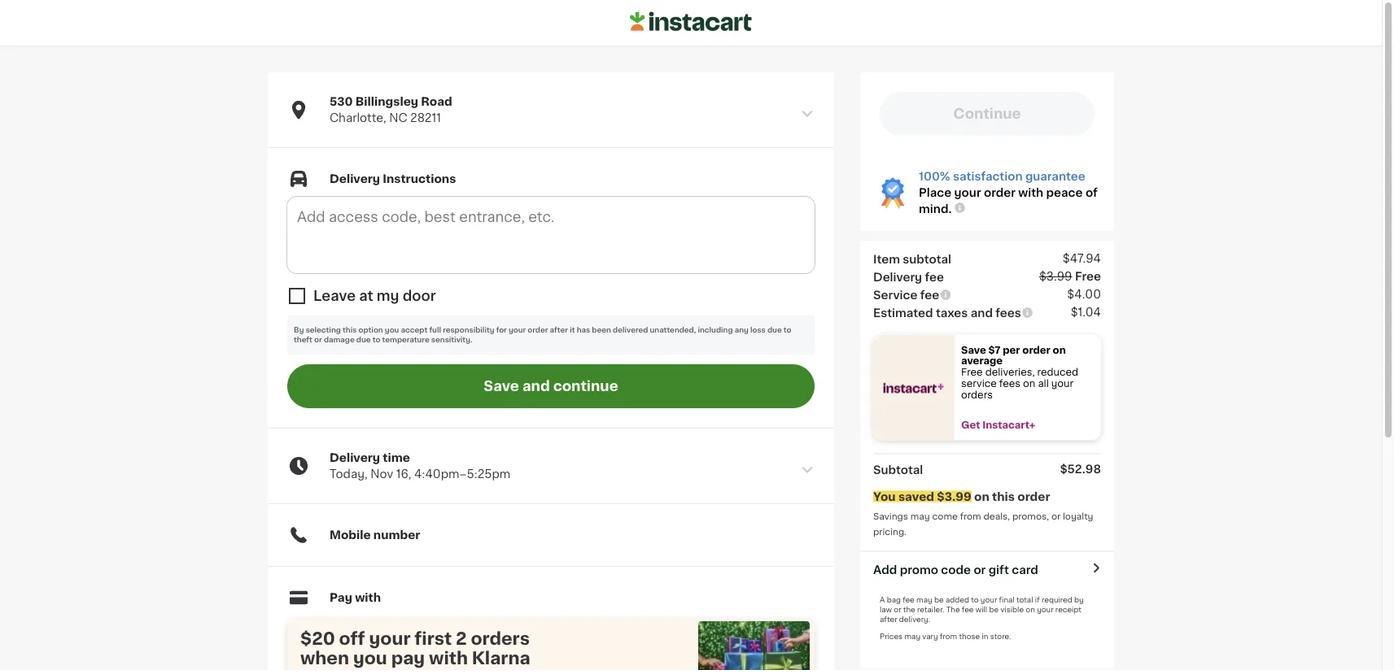 Task type: vqa. For each thing, say whether or not it's contained in the screenshot.
the Staples
no



Task type: locate. For each thing, give the bounding box(es) containing it.
1 vertical spatial free
[[962, 368, 983, 377]]

or inside savings may come from deals, promos, or loyalty pricing.
[[1052, 513, 1061, 522]]

from down you saved $3.99 on this order on the bottom right of page
[[961, 513, 982, 522]]

0 vertical spatial $3.99
[[1040, 271, 1073, 282]]

0 horizontal spatial after
[[550, 327, 568, 334]]

may inside savings may come from deals, promos, or loyalty pricing.
[[911, 513, 930, 522]]

orders inside the save $7 per order on average free deliveries, reduced service fees on all your orders
[[962, 390, 993, 400]]

this up deals,
[[993, 491, 1015, 503]]

0 horizontal spatial free
[[962, 368, 983, 377]]

due right loss
[[768, 327, 782, 334]]

None text field
[[287, 197, 815, 274]]

all
[[1039, 379, 1049, 389]]

or left loyalty
[[1052, 513, 1061, 522]]

2 vertical spatial to
[[972, 597, 979, 604]]

100%
[[919, 171, 951, 182]]

2 horizontal spatial with
[[1019, 187, 1044, 199]]

save inside button
[[484, 380, 519, 394]]

your up will
[[981, 597, 998, 604]]

28211
[[410, 112, 441, 124]]

orders up klarna
[[471, 631, 530, 648]]

1 vertical spatial delivery
[[874, 272, 923, 283]]

$47.94
[[1063, 253, 1102, 264]]

loyalty
[[1063, 513, 1094, 522]]

$3.99 down $47.94
[[1040, 271, 1073, 282]]

0 horizontal spatial orders
[[471, 631, 530, 648]]

0 vertical spatial you
[[385, 327, 399, 334]]

option
[[359, 327, 383, 334]]

1 vertical spatial from
[[940, 633, 958, 641]]

from right the vary at the bottom right of page
[[940, 633, 958, 641]]

this up damage
[[343, 327, 357, 334]]

on inside the a bag fee may be added to your final total if required by law or the retailer. the fee will be visible on your receipt after delivery.
[[1026, 607, 1036, 614]]

0 horizontal spatial with
[[355, 593, 381, 604]]

0 horizontal spatial be
[[935, 597, 944, 604]]

by
[[1075, 597, 1084, 604]]

0 horizontal spatial and
[[523, 380, 550, 394]]

prices
[[880, 633, 903, 641]]

retailer.
[[918, 607, 945, 614]]

delivery for delivery instructions
[[330, 173, 380, 185]]

2 vertical spatial may
[[905, 633, 921, 641]]

on
[[1053, 345, 1066, 355], [1024, 379, 1036, 389], [975, 491, 990, 503], [1026, 607, 1036, 614]]

your up more info about 100% satisfaction guarantee image
[[955, 187, 982, 199]]

after left it
[[550, 327, 568, 334]]

0 horizontal spatial save
[[484, 380, 519, 394]]

fees up per
[[996, 307, 1022, 319]]

item
[[874, 254, 900, 265]]

from inside savings may come from deals, promos, or loyalty pricing.
[[961, 513, 982, 522]]

saved
[[899, 491, 935, 503]]

due down option
[[357, 337, 371, 344]]

savings
[[874, 513, 909, 522]]

with right pay
[[355, 593, 381, 604]]

with
[[1019, 187, 1044, 199], [355, 593, 381, 604], [429, 650, 468, 667]]

0 vertical spatial and
[[971, 307, 993, 319]]

orders
[[962, 390, 993, 400], [471, 631, 530, 648]]

may up retailer. on the bottom
[[917, 597, 933, 604]]

you inside by selecting this option you accept full responsibility for your order after it has been delivered unattended, including any loss due to theft or damage due to temperature sensitivity.
[[385, 327, 399, 334]]

road
[[421, 96, 452, 107]]

by
[[294, 327, 304, 334]]

fees down deliveries,
[[1000, 379, 1021, 389]]

to right loss
[[784, 327, 792, 334]]

1 vertical spatial and
[[523, 380, 550, 394]]

order left it
[[528, 327, 548, 334]]

to down option
[[373, 337, 381, 344]]

1 vertical spatial may
[[917, 597, 933, 604]]

1 horizontal spatial free
[[1076, 271, 1102, 282]]

promos,
[[1013, 513, 1050, 522]]

first
[[415, 631, 452, 648]]

1 vertical spatial to
[[373, 337, 381, 344]]

order up promos,
[[1018, 491, 1051, 503]]

your
[[955, 187, 982, 199], [509, 327, 526, 334], [1052, 379, 1074, 389], [981, 597, 998, 604], [1037, 607, 1054, 614], [369, 631, 411, 648]]

with inside place your order with peace of mind.
[[1019, 187, 1044, 199]]

save inside the save $7 per order on average free deliveries, reduced service fees on all your orders
[[962, 345, 987, 355]]

0 vertical spatial this
[[343, 327, 357, 334]]

1 vertical spatial after
[[880, 616, 898, 624]]

orders inside $20 off your first 2 orders when you pay with klarna
[[471, 631, 530, 648]]

be right will
[[990, 607, 999, 614]]

or down 'selecting'
[[314, 337, 322, 344]]

delivery up today,
[[330, 453, 380, 464]]

0 horizontal spatial this
[[343, 327, 357, 334]]

a
[[880, 597, 885, 604]]

damage
[[324, 337, 355, 344]]

1 vertical spatial be
[[990, 607, 999, 614]]

loss
[[751, 327, 766, 334]]

guarantee
[[1026, 171, 1086, 182]]

you down off at the left of the page
[[353, 650, 387, 667]]

any
[[735, 327, 749, 334]]

may
[[911, 513, 930, 522], [917, 597, 933, 604], [905, 633, 921, 641]]

has
[[577, 327, 590, 334]]

$20 off your first 2 orders when you pay with klarna
[[300, 631, 531, 667]]

or inside the a bag fee may be added to your final total if required by law or the retailer. the fee will be visible on your receipt after delivery.
[[894, 607, 902, 614]]

your inside by selecting this option you accept full responsibility for your order after it has been delivered unattended, including any loss due to theft or damage due to temperature sensitivity.
[[509, 327, 526, 334]]

0 vertical spatial save
[[962, 345, 987, 355]]

total
[[1017, 597, 1034, 604]]

$3.99 up 'come'
[[937, 491, 972, 503]]

delivery inside delivery time today, nov 16, 4:40pm–5:25pm
[[330, 453, 380, 464]]

taxes
[[936, 307, 968, 319]]

free up "service"
[[962, 368, 983, 377]]

be up retailer. on the bottom
[[935, 597, 944, 604]]

after down the law
[[880, 616, 898, 624]]

save for save $7 per order on average free deliveries, reduced service fees on all your orders
[[962, 345, 987, 355]]

1 vertical spatial fees
[[1000, 379, 1021, 389]]

and right taxes
[[971, 307, 993, 319]]

order right per
[[1023, 345, 1051, 355]]

peace
[[1047, 187, 1083, 199]]

or down bag
[[894, 607, 902, 614]]

1 horizontal spatial and
[[971, 307, 993, 319]]

$7
[[989, 345, 1001, 355]]

nc
[[389, 112, 408, 124]]

1 vertical spatial save
[[484, 380, 519, 394]]

door
[[403, 289, 436, 303]]

after inside by selecting this option you accept full responsibility for your order after it has been delivered unattended, including any loss due to theft or damage due to temperature sensitivity.
[[550, 327, 568, 334]]

from
[[961, 513, 982, 522], [940, 633, 958, 641]]

may down delivery.
[[905, 633, 921, 641]]

0 vertical spatial may
[[911, 513, 930, 522]]

delivery down charlotte, on the top left of page
[[330, 173, 380, 185]]

1 horizontal spatial with
[[429, 650, 468, 667]]

530 billingsley road charlotte, nc 28211
[[330, 96, 452, 124]]

due
[[768, 327, 782, 334], [357, 337, 371, 344]]

get
[[962, 421, 981, 430]]

home image
[[630, 9, 752, 34]]

1 horizontal spatial due
[[768, 327, 782, 334]]

fees
[[996, 307, 1022, 319], [1000, 379, 1021, 389]]

pay with
[[330, 593, 381, 604]]

save and continue
[[484, 380, 619, 394]]

delivery.
[[900, 616, 931, 624]]

subtotal
[[903, 254, 952, 265]]

1 vertical spatial $3.99
[[937, 491, 972, 503]]

your up pay
[[369, 631, 411, 648]]

2 vertical spatial delivery
[[330, 453, 380, 464]]

fees inside the save $7 per order on average free deliveries, reduced service fees on all your orders
[[1000, 379, 1021, 389]]

fee up the estimated taxes and fees
[[921, 289, 940, 301]]

1 vertical spatial orders
[[471, 631, 530, 648]]

16,
[[396, 469, 411, 480]]

delivery instructions
[[330, 173, 456, 185]]

added
[[946, 597, 970, 604]]

1 horizontal spatial save
[[962, 345, 987, 355]]

or left gift
[[974, 565, 986, 576]]

0 vertical spatial free
[[1076, 271, 1102, 282]]

0 horizontal spatial $3.99
[[937, 491, 972, 503]]

to up will
[[972, 597, 979, 604]]

on up reduced
[[1053, 345, 1066, 355]]

selecting
[[306, 327, 341, 334]]

you up temperature
[[385, 327, 399, 334]]

delivery time image
[[800, 463, 815, 478]]

when
[[300, 650, 349, 667]]

visible
[[1001, 607, 1024, 614]]

2
[[456, 631, 467, 648]]

this inside by selecting this option you accept full responsibility for your order after it has been delivered unattended, including any loss due to theft or damage due to temperature sensitivity.
[[343, 327, 357, 334]]

0 horizontal spatial from
[[940, 633, 958, 641]]

1 horizontal spatial orders
[[962, 390, 993, 400]]

save up average
[[962, 345, 987, 355]]

free up $4.00
[[1076, 271, 1102, 282]]

delivery for delivery fee
[[874, 272, 923, 283]]

0 vertical spatial from
[[961, 513, 982, 522]]

pay
[[330, 593, 352, 604]]

your down reduced
[[1052, 379, 1074, 389]]

your right 'for'
[[509, 327, 526, 334]]

instructions
[[383, 173, 456, 185]]

with down 2
[[429, 650, 468, 667]]

required
[[1042, 597, 1073, 604]]

0 vertical spatial after
[[550, 327, 568, 334]]

on up deals,
[[975, 491, 990, 503]]

after
[[550, 327, 568, 334], [880, 616, 898, 624]]

will
[[976, 607, 988, 614]]

save down 'for'
[[484, 380, 519, 394]]

pay
[[391, 650, 425, 667]]

you
[[874, 491, 896, 503]]

and left continue
[[523, 380, 550, 394]]

place your order with peace of mind.
[[919, 187, 1098, 215]]

promo
[[900, 565, 939, 576]]

delivery up service
[[874, 272, 923, 283]]

billingsley
[[356, 96, 418, 107]]

you inside $20 off your first 2 orders when you pay with klarna
[[353, 650, 387, 667]]

store.
[[991, 633, 1012, 641]]

delivery time today, nov 16, 4:40pm–5:25pm
[[330, 453, 511, 480]]

1 horizontal spatial this
[[993, 491, 1015, 503]]

0 vertical spatial with
[[1019, 187, 1044, 199]]

from for deals,
[[961, 513, 982, 522]]

order down 100% satisfaction guarantee
[[984, 187, 1016, 199]]

on down total
[[1026, 607, 1036, 614]]

mobile
[[330, 530, 371, 542]]

0 vertical spatial orders
[[962, 390, 993, 400]]

delivery address image
[[800, 107, 815, 121]]

1 horizontal spatial after
[[880, 616, 898, 624]]

delivered
[[613, 327, 648, 334]]

2 horizontal spatial to
[[972, 597, 979, 604]]

1 vertical spatial you
[[353, 650, 387, 667]]

orders down "service"
[[962, 390, 993, 400]]

0 vertical spatial due
[[768, 327, 782, 334]]

4:40pm–5:25pm
[[414, 469, 511, 480]]

theft
[[294, 337, 313, 344]]

may down the saved
[[911, 513, 930, 522]]

and inside button
[[523, 380, 550, 394]]

average
[[962, 357, 1003, 366]]

with down guarantee
[[1019, 187, 1044, 199]]

service
[[962, 379, 997, 389]]

1 vertical spatial due
[[357, 337, 371, 344]]

receipt
[[1056, 607, 1082, 614]]

2 vertical spatial with
[[429, 650, 468, 667]]

1 horizontal spatial from
[[961, 513, 982, 522]]

0 vertical spatial delivery
[[330, 173, 380, 185]]

off
[[339, 631, 365, 648]]

deals,
[[984, 513, 1011, 522]]

1 horizontal spatial to
[[784, 327, 792, 334]]

come
[[933, 513, 958, 522]]



Task type: describe. For each thing, give the bounding box(es) containing it.
$52.98
[[1060, 464, 1102, 475]]

estimated
[[874, 307, 934, 319]]

been
[[592, 327, 611, 334]]

deliveries,
[[986, 368, 1035, 377]]

nov
[[371, 469, 393, 480]]

continue
[[553, 380, 619, 394]]

1 vertical spatial this
[[993, 491, 1015, 503]]

on left all
[[1024, 379, 1036, 389]]

leave
[[313, 289, 356, 303]]

code
[[942, 565, 971, 576]]

responsibility
[[443, 327, 495, 334]]

your inside place your order with peace of mind.
[[955, 187, 982, 199]]

1 horizontal spatial $3.99
[[1040, 271, 1073, 282]]

0 vertical spatial fees
[[996, 307, 1022, 319]]

get instacart+ button
[[955, 420, 1102, 431]]

time
[[383, 453, 410, 464]]

estimated taxes and fees
[[874, 307, 1022, 319]]

$3.99 free
[[1040, 271, 1102, 282]]

fee down "subtotal"
[[925, 272, 944, 283]]

the
[[904, 607, 916, 614]]

item subtotal
[[874, 254, 952, 265]]

get instacart+
[[962, 421, 1036, 430]]

1 vertical spatial with
[[355, 593, 381, 604]]

0 horizontal spatial to
[[373, 337, 381, 344]]

with inside $20 off your first 2 orders when you pay with klarna
[[429, 650, 468, 667]]

law
[[880, 607, 892, 614]]

fee up the in the bottom right of the page
[[903, 597, 915, 604]]

$20
[[300, 631, 335, 648]]

may for come
[[911, 513, 930, 522]]

number
[[374, 530, 420, 542]]

a bag fee may be added to your final total if required by law or the retailer. the fee will be visible on your receipt after delivery.
[[880, 597, 1084, 624]]

100% satisfaction guarantee
[[919, 171, 1086, 182]]

may for vary
[[905, 633, 921, 641]]

pricing.
[[874, 528, 907, 537]]

after inside the a bag fee may be added to your final total if required by law or the retailer. the fee will be visible on your receipt after delivery.
[[880, 616, 898, 624]]

fee left will
[[962, 607, 974, 614]]

order inside place your order with peace of mind.
[[984, 187, 1016, 199]]

save and continue button
[[287, 365, 815, 409]]

your inside the save $7 per order on average free deliveries, reduced service fees on all your orders
[[1052, 379, 1074, 389]]

klarna
[[472, 650, 531, 667]]

service
[[874, 289, 918, 301]]

card
[[1012, 565, 1039, 576]]

satisfaction
[[954, 171, 1023, 182]]

to inside the a bag fee may be added to your final total if required by law or the retailer. the fee will be visible on your receipt after delivery.
[[972, 597, 979, 604]]

your inside $20 off your first 2 orders when you pay with klarna
[[369, 631, 411, 648]]

accept
[[401, 327, 428, 334]]

your down if
[[1037, 607, 1054, 614]]

instacart+
[[983, 421, 1036, 430]]

0 vertical spatial to
[[784, 327, 792, 334]]

from for those
[[940, 633, 958, 641]]

reduced
[[1038, 368, 1079, 377]]

mind.
[[919, 204, 952, 215]]

add promo code or gift card button
[[874, 562, 1039, 579]]

bag
[[887, 597, 901, 604]]

place
[[919, 187, 952, 199]]

you saved $3.99 on this order
[[874, 491, 1051, 503]]

today,
[[330, 469, 368, 480]]

mobile number
[[330, 530, 420, 542]]

save $7 per order on average free deliveries, reduced service fees on all your orders
[[962, 345, 1081, 400]]

my
[[377, 289, 399, 303]]

530
[[330, 96, 353, 107]]

$4.00
[[1068, 289, 1102, 300]]

if
[[1036, 597, 1040, 604]]

0 vertical spatial be
[[935, 597, 944, 604]]

order inside by selecting this option you accept full responsibility for your order after it has been delivered unattended, including any loss due to theft or damage due to temperature sensitivity.
[[528, 327, 548, 334]]

sensitivity.
[[431, 337, 473, 344]]

in
[[982, 633, 989, 641]]

order inside the save $7 per order on average free deliveries, reduced service fees on all your orders
[[1023, 345, 1051, 355]]

$20 off your first 2 orders when you pay with klarna button
[[287, 620, 810, 671]]

more info about 100% satisfaction guarantee image
[[954, 202, 967, 215]]

vary
[[923, 633, 938, 641]]

1 horizontal spatial be
[[990, 607, 999, 614]]

0 horizontal spatial due
[[357, 337, 371, 344]]

charlotte,
[[330, 112, 386, 124]]

those
[[959, 633, 980, 641]]

save for save and continue
[[484, 380, 519, 394]]

add
[[874, 565, 897, 576]]

gift
[[989, 565, 1009, 576]]

the
[[947, 607, 960, 614]]

may inside the a bag fee may be added to your final total if required by law or the retailer. the fee will be visible on your receipt after delivery.
[[917, 597, 933, 604]]

full
[[429, 327, 441, 334]]

add promo code or gift card
[[874, 565, 1039, 576]]

of
[[1086, 187, 1098, 199]]

per
[[1003, 345, 1021, 355]]

or inside by selecting this option you accept full responsibility for your order after it has been delivered unattended, including any loss due to theft or damage due to temperature sensitivity.
[[314, 337, 322, 344]]

it
[[570, 327, 575, 334]]

or inside button
[[974, 565, 986, 576]]

free inside the save $7 per order on average free deliveries, reduced service fees on all your orders
[[962, 368, 983, 377]]

including
[[698, 327, 733, 334]]

at
[[359, 289, 373, 303]]



